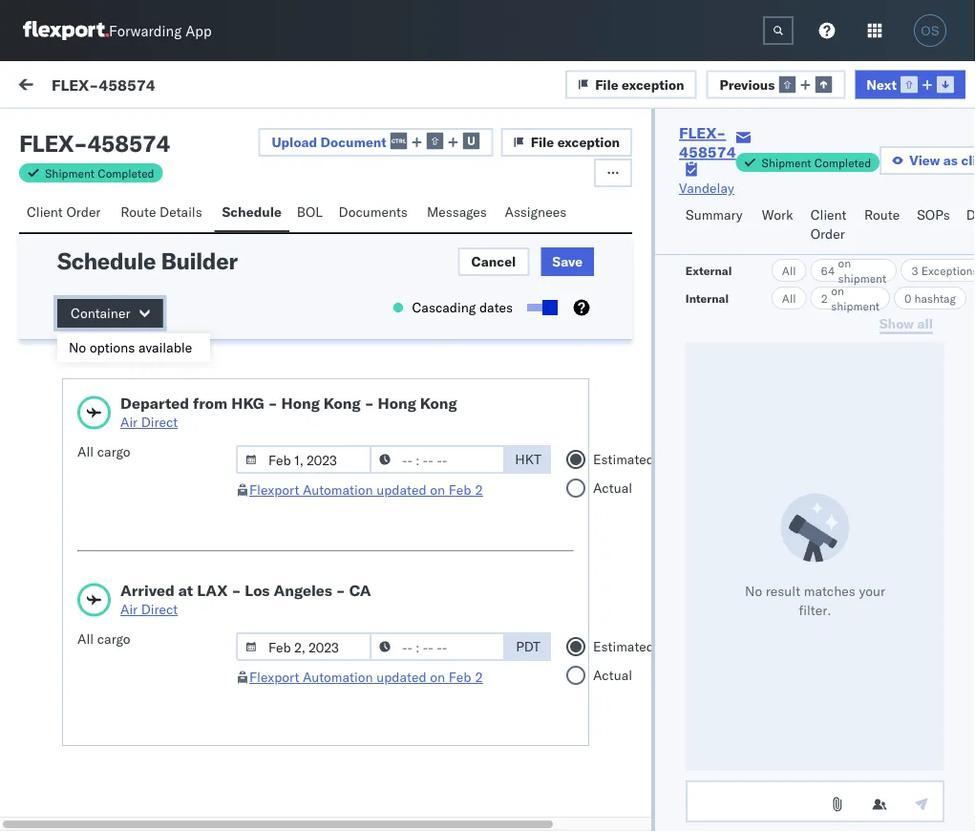 Task type: describe. For each thing, give the bounding box(es) containing it.
2 17, from the top
[[360, 590, 381, 607]]

test msg
[[57, 422, 109, 439]]

6 j from the top
[[65, 666, 69, 677]]

sops button
[[910, 198, 959, 254]]

6 dec from the top
[[333, 681, 357, 698]]

flex - 458574
[[19, 129, 170, 158]]

cancel button
[[458, 247, 530, 276]]

resize handle column header for category
[[718, 160, 741, 831]]

1 horizontal spatial completed
[[815, 155, 871, 170]]

- down the my work
[[74, 129, 87, 158]]

save button
[[541, 247, 594, 276]]

all cargo for departed
[[77, 443, 130, 460]]

client for the right client order button
[[811, 206, 847, 223]]

4 j from the top
[[65, 483, 69, 495]]

your
[[859, 582, 886, 599]]

msg
[[84, 422, 109, 439]]

upload
[[272, 133, 317, 150]]

1 horizontal spatial exception
[[622, 76, 684, 92]]

2026, down documents
[[384, 224, 422, 241]]

air inside arrived at lax - los angeles - ca air direct
[[120, 601, 138, 618]]

1 j from the top
[[65, 208, 69, 220]]

-- : -- -- text field for departed from hkg - hong kong - hong kong
[[370, 445, 505, 474]]

1 vertical spatial pm
[[458, 590, 478, 607]]

2 kong from the left
[[420, 394, 457, 413]]

messages
[[427, 203, 487, 220]]

flexport automation updated on feb 2 for hong
[[249, 481, 483, 498]]

os
[[921, 23, 940, 38]]

cascading
[[412, 299, 476, 316]]

actual for arrived at lax - los angeles - ca
[[593, 667, 632, 683]]

2 j from the top
[[65, 300, 69, 312]]

route for route
[[865, 206, 900, 223]]

message list
[[222, 121, 305, 138]]

1 vertical spatial file
[[531, 134, 554, 150]]

2 dec from the top
[[333, 316, 357, 333]]

- right hkg
[[268, 394, 278, 413]]

feb for departed from hkg - hong kong - hong kong
[[449, 481, 471, 498]]

12:39
[[425, 224, 462, 241]]

dec 20, 2026, 12:33 am pst
[[333, 407, 514, 424]]

work for my
[[55, 74, 104, 100]]

shipment for 64 on shipment
[[838, 271, 887, 285]]

flex
[[19, 129, 74, 158]]

test for dec 20, 2026, 12:35 am pst
[[135, 298, 160, 315]]

test for dec 20, 2026, 12:33 am pst
[[135, 389, 160, 406]]

on right 8, at bottom
[[430, 669, 445, 685]]

forwarding
[[109, 21, 182, 40]]

assignees button
[[497, 195, 578, 232]]

updated for ca
[[377, 669, 427, 685]]

2 for arrived at lax - los angeles - ca
[[475, 669, 483, 685]]

2 on shipment
[[821, 283, 880, 313]]

0 horizontal spatial client order button
[[19, 195, 113, 232]]

shipment for 2 on shipment
[[831, 299, 880, 313]]

0 vertical spatial file exception
[[595, 76, 684, 92]]

internal (0)
[[128, 121, 203, 138]]

arrived
[[120, 581, 175, 600]]

MMM D, YYYY text field
[[236, 445, 372, 474]]

external (0) button
[[23, 113, 120, 150]]

1 dec 17, 2026, 6:47 pm pst from the top
[[333, 499, 505, 515]]

messages button
[[419, 195, 497, 232]]

departed
[[120, 394, 189, 413]]

2 6:47 from the top
[[425, 590, 454, 607]]

message button
[[134, 61, 230, 113]]

- down the save button
[[541, 316, 550, 333]]

12:33
[[425, 407, 462, 424]]

flexport. image
[[23, 21, 109, 40]]

0 horizontal spatial shipment completed
[[45, 166, 154, 180]]

resize handle column header for message
[[301, 160, 324, 831]]

no options available
[[69, 339, 192, 356]]

os button
[[908, 9, 952, 53]]

am for 12:33
[[466, 407, 487, 424]]

internal for internal
[[686, 291, 729, 305]]

3 exceptions
[[912, 263, 975, 278]]

client for the left client order button
[[27, 203, 63, 220]]

previous
[[720, 76, 775, 92]]

zhao for dec 20, 2026, 12:39 am pst
[[164, 206, 194, 223]]

1 test from the top
[[57, 422, 81, 439]]

no result matches your filter.
[[745, 582, 886, 618]]

forwarding app link
[[23, 21, 212, 40]]

estimated for arrived at lax - los angeles - ca
[[593, 638, 654, 655]]

documents
[[339, 203, 408, 220]]

work
[[762, 206, 794, 223]]

lax
[[197, 581, 228, 600]]

container button
[[57, 299, 163, 328]]

dec 20, 2026, 12:39 am pst
[[333, 224, 514, 241]]

hashtag
[[915, 291, 956, 305]]

@
[[57, 696, 68, 713]]

my work
[[19, 74, 104, 100]]

j z for dec 20, 2026, 12:39 am pst
[[65, 208, 74, 220]]

resize handle column header for related work item/shipment
[[927, 160, 950, 831]]

summary
[[686, 206, 743, 223]]

my
[[19, 74, 49, 100]]

3 test from the top
[[57, 605, 81, 622]]

0 horizontal spatial completed
[[98, 166, 154, 180]]

1 horizontal spatial shipment completed
[[762, 155, 871, 170]]

dec 8, 2026, 6:39 pm pst
[[333, 681, 496, 698]]

updated for hong
[[377, 481, 427, 498]]

on inside 2 on shipment
[[831, 283, 844, 298]]

filter.
[[799, 601, 832, 618]]

ca
[[349, 581, 371, 600]]

pdt
[[516, 638, 541, 655]]

flexport automation updated on feb 2 button for ca
[[249, 669, 483, 685]]

dec 20, 2026, 12:35 am pst
[[333, 316, 514, 333]]

details
[[160, 203, 202, 220]]

exceptions
[[922, 263, 975, 278]]

message for message 'button'
[[142, 78, 198, 95]]

1 17, from the top
[[360, 499, 381, 515]]

flex- 458574 link
[[679, 123, 736, 161]]

upload document button
[[258, 128, 494, 157]]

1 vertical spatial file exception
[[531, 134, 620, 150]]

0 vertical spatial file
[[595, 76, 619, 92]]

previous button
[[706, 70, 846, 99]]

work for related
[[793, 166, 818, 180]]

jason-test zhao for dec 20, 2026, 12:35 am pst
[[93, 298, 194, 315]]

1 horizontal spatial shipment
[[762, 155, 812, 170]]

all button for 64
[[772, 259, 807, 282]]

2026, right 8, at bottom
[[376, 681, 413, 698]]

(0) for external (0)
[[84, 121, 109, 138]]

forwarding app
[[109, 21, 212, 40]]

message list button
[[214, 113, 312, 150]]

- down assignees
[[541, 224, 550, 241]]

- left ca
[[336, 581, 346, 600]]

cargo for departed
[[97, 443, 130, 460]]

app
[[185, 21, 212, 40]]

actual for departed from hkg - hong kong - hong kong
[[593, 480, 632, 496]]

1 6:47 from the top
[[425, 499, 454, 515]]

external (0)
[[31, 121, 109, 138]]

dates
[[479, 299, 513, 316]]

upload document
[[272, 133, 387, 150]]

jason- for dec 17, 2026, 6:47 pm pst
[[93, 572, 135, 589]]

document
[[321, 133, 387, 150]]

5 j from the top
[[65, 574, 69, 586]]

air direct link for hong
[[120, 413, 457, 432]]

next
[[867, 76, 897, 92]]

options
[[90, 339, 135, 356]]

direct inside departed from hkg - hong kong - hong kong air direct
[[141, 414, 178, 430]]

cancel
[[471, 253, 516, 270]]

bol button
[[289, 195, 331, 232]]

save
[[552, 253, 583, 270]]

6:39
[[417, 681, 446, 698]]

route details
[[121, 203, 202, 220]]

order for the left client order button
[[66, 203, 101, 220]]

arrived at lax - los angeles - ca air direct
[[120, 581, 371, 618]]

4 dec from the top
[[333, 499, 357, 515]]

1 kong from the left
[[324, 394, 361, 413]]

los
[[245, 581, 270, 600]]

2 vertical spatial pm
[[449, 681, 469, 698]]

ttt for dec 20, 2026, 12:39 am pst
[[57, 239, 72, 256]]



Task type: locate. For each thing, give the bounding box(es) containing it.
20, for dec 20, 2026, 12:33 am pst
[[360, 407, 381, 424]]

0 vertical spatial direct
[[141, 414, 178, 430]]

j up @
[[65, 666, 69, 677]]

1 all button from the top
[[772, 259, 807, 282]]

3 jason-test zhao from the top
[[93, 389, 194, 406]]

zhao for dec 20, 2026, 12:33 am pst
[[164, 389, 194, 406]]

jason- for dec 20, 2026, 12:39 am pst
[[93, 206, 135, 223]]

1 (0) from the left
[[84, 121, 109, 138]]

hong left 12:33
[[378, 394, 416, 413]]

2 inside 2 on shipment
[[821, 291, 828, 305]]

0 vertical spatial message
[[142, 78, 198, 95]]

client down the related work item/shipment
[[811, 206, 847, 223]]

sops
[[917, 206, 950, 223]]

2 feb from the top
[[449, 669, 471, 685]]

3 am from the top
[[466, 407, 487, 424]]

1 flexport from the top
[[249, 481, 299, 498]]

1 actual from the top
[[593, 480, 632, 496]]

message inside 'button'
[[142, 78, 198, 95]]

4 test from the top
[[135, 572, 160, 589]]

shipment up work
[[762, 155, 812, 170]]

0 horizontal spatial internal
[[128, 121, 175, 138]]

vandelay
[[679, 180, 734, 196]]

0 vertical spatial automation
[[303, 481, 373, 498]]

shipment inside 2 on shipment
[[831, 299, 880, 313]]

no for no options available
[[69, 339, 86, 356]]

flexport automation updated on feb 2 down mmm d, yyyy text field
[[249, 481, 483, 498]]

internal down summary button
[[686, 291, 729, 305]]

pm
[[458, 499, 478, 515], [458, 590, 478, 607], [449, 681, 469, 698]]

internal
[[128, 121, 175, 138], [686, 291, 729, 305]]

feb right 6:39
[[449, 669, 471, 685]]

list
[[281, 121, 305, 138]]

jason- up msg
[[93, 389, 135, 406]]

jason-test zhao for dec 17, 2026, 6:47 pm pst
[[93, 572, 194, 589]]

0 vertical spatial order
[[66, 203, 101, 220]]

2 flexport automation updated on feb 2 button from the top
[[249, 669, 483, 685]]

1 all cargo from the top
[[77, 443, 130, 460]]

1 vertical spatial automation
[[303, 669, 373, 685]]

0 horizontal spatial external
[[31, 121, 81, 138]]

client order down flex
[[27, 203, 101, 220]]

schedule
[[222, 203, 282, 220], [57, 246, 156, 275]]

1 vertical spatial z
[[69, 300, 74, 312]]

1 am from the top
[[466, 224, 487, 241]]

kong
[[324, 394, 361, 413], [420, 394, 457, 413]]

0 horizontal spatial schedule
[[57, 246, 156, 275]]

1 horizontal spatial client order button
[[803, 198, 857, 254]]

all button left 64
[[772, 259, 807, 282]]

2 updated from the top
[[377, 669, 427, 685]]

0 horizontal spatial route
[[121, 203, 156, 220]]

z down flex - 458574
[[69, 208, 74, 220]]

1 dec from the top
[[333, 224, 357, 241]]

direct down departed
[[141, 414, 178, 430]]

8,
[[360, 681, 373, 698]]

work button
[[754, 198, 803, 254]]

air direct link
[[120, 413, 457, 432], [120, 600, 371, 619]]

on down 12:33
[[430, 481, 445, 498]]

completed down flex - 458574
[[98, 166, 154, 180]]

(0) down flex-458574
[[84, 121, 109, 138]]

resize handle column header for time
[[510, 160, 533, 831]]

0 vertical spatial schedule
[[222, 203, 282, 220]]

(0) for internal (0)
[[178, 121, 203, 138]]

1 horizontal spatial work
[[793, 166, 818, 180]]

j z
[[65, 208, 74, 220], [65, 300, 74, 312]]

j z for dec 20, 2026, 12:35 am pst
[[65, 300, 74, 312]]

1 vertical spatial am
[[466, 316, 487, 333]]

1 vertical spatial no
[[745, 582, 762, 599]]

2 test from the top
[[135, 298, 160, 315]]

458574
[[99, 75, 155, 94], [87, 129, 170, 158], [679, 142, 736, 161], [790, 224, 839, 241], [790, 316, 839, 333], [790, 499, 839, 515], [790, 590, 839, 607], [790, 773, 839, 789]]

jason- for dec 20, 2026, 12:35 am pst
[[93, 298, 135, 315]]

1 vertical spatial estimated
[[593, 638, 654, 655]]

shipment inside 64 on shipment
[[838, 271, 887, 285]]

1 vertical spatial flexport automation updated on feb 2 button
[[249, 669, 483, 685]]

3 jason- from the top
[[93, 389, 135, 406]]

2 20, from the top
[[360, 316, 381, 333]]

dec
[[333, 224, 357, 241], [333, 316, 357, 333], [333, 407, 357, 424], [333, 499, 357, 515], [333, 590, 357, 607], [333, 681, 357, 698]]

test up @
[[57, 605, 81, 622]]

1 test from the top
[[135, 206, 160, 223]]

schedule button
[[214, 195, 289, 232]]

am down messages
[[466, 224, 487, 241]]

- left los
[[232, 581, 241, 600]]

0 vertical spatial flexport automation updated on feb 2
[[249, 481, 483, 498]]

0 horizontal spatial no
[[69, 339, 86, 356]]

1 horizontal spatial client
[[811, 206, 847, 223]]

result
[[766, 582, 801, 599]]

1 jason- from the top
[[93, 206, 135, 223]]

-
[[74, 129, 87, 158], [541, 224, 550, 241], [541, 316, 550, 333], [268, 394, 278, 413], [365, 394, 374, 413], [232, 581, 241, 600], [336, 581, 346, 600]]

internal for internal (0)
[[128, 121, 175, 138]]

updated
[[377, 481, 427, 498], [377, 669, 427, 685]]

cargo for arrived
[[97, 630, 130, 647]]

category
[[542, 166, 589, 180]]

related
[[751, 166, 790, 180]]

2 z from the top
[[69, 300, 74, 312]]

1 horizontal spatial client order
[[811, 206, 847, 242]]

exception up category
[[558, 134, 620, 150]]

zhao up builder
[[164, 206, 194, 223]]

external down the my work
[[31, 121, 81, 138]]

zhao left lax
[[164, 572, 194, 589]]

6:47
[[425, 499, 454, 515], [425, 590, 454, 607]]

1 vertical spatial 6:47
[[425, 590, 454, 607]]

client down flex
[[27, 203, 63, 220]]

flexport
[[249, 481, 299, 498], [249, 669, 299, 685]]

1 20, from the top
[[360, 224, 381, 241]]

0 vertical spatial flexport
[[249, 481, 299, 498]]

ttt up container at the left top of the page
[[57, 239, 72, 256]]

1 zhao from the top
[[164, 206, 194, 223]]

test
[[135, 206, 160, 223], [135, 298, 160, 315], [135, 389, 160, 406], [135, 572, 160, 589]]

client order button down flex
[[19, 195, 113, 232]]

17, down mmm d, yyyy text field
[[360, 499, 381, 515]]

hong right hkg
[[281, 394, 320, 413]]

test for dec 20, 2026, 12:39 am pst
[[135, 206, 160, 223]]

related work item/shipment
[[751, 166, 900, 180]]

all cargo down msg
[[77, 443, 130, 460]]

am for 12:35
[[466, 316, 487, 333]]

2 test from the top
[[57, 514, 81, 530]]

2 air direct link from the top
[[120, 600, 371, 619]]

updated down 'dec 20, 2026, 12:33 am pst'
[[377, 481, 427, 498]]

1 vertical spatial schedule
[[57, 246, 156, 275]]

0 horizontal spatial work
[[55, 74, 104, 100]]

2 zhao from the top
[[164, 298, 194, 315]]

exception up flex- 458574 'link'
[[622, 76, 684, 92]]

hkg
[[231, 394, 264, 413]]

documents button
[[331, 195, 419, 232]]

dec 17, 2026, 6:47 pm pst up dec 8, 2026, 6:39 pm pst
[[333, 590, 505, 607]]

1 vertical spatial 17,
[[360, 590, 381, 607]]

-- : -- -- text field down 12:33
[[370, 445, 505, 474]]

j left container at the left top of the page
[[65, 300, 69, 312]]

resize handle column header
[[301, 160, 324, 831], [510, 160, 533, 831], [718, 160, 741, 831], [927, 160, 950, 831]]

test up no options available
[[135, 298, 160, 315]]

1 vertical spatial j z
[[65, 300, 74, 312]]

0 vertical spatial actual
[[593, 480, 632, 496]]

time
[[334, 166, 359, 180]]

flexport automation updated on feb 2 button down mmm d, yyyy text field
[[249, 481, 483, 498]]

j z up no options available
[[65, 300, 74, 312]]

2 vertical spatial test
[[57, 605, 81, 622]]

2 hong from the left
[[378, 394, 416, 413]]

flexport automation updated on feb 2 for ca
[[249, 669, 483, 685]]

view
[[910, 152, 940, 169]]

0 horizontal spatial order
[[66, 203, 101, 220]]

2 am from the top
[[466, 316, 487, 333]]

angeles
[[274, 581, 332, 600]]

2 vertical spatial 20,
[[360, 407, 381, 424]]

1 flexport automation updated on feb 2 button from the top
[[249, 481, 483, 498]]

shipment completed up work
[[762, 155, 871, 170]]

64 on shipment
[[821, 256, 887, 285]]

3 test from the top
[[135, 389, 160, 406]]

at
[[178, 581, 193, 600]]

2 -- : -- -- text field from the top
[[370, 632, 505, 661]]

-- : -- -- text field up 6:39
[[370, 632, 505, 661]]

flexport for los
[[249, 669, 299, 685]]

1 vertical spatial air
[[120, 601, 138, 618]]

0 horizontal spatial shipment
[[45, 166, 95, 180]]

flexport automation updated on feb 2 button for hong
[[249, 481, 483, 498]]

builder
[[161, 246, 237, 275]]

no for no result matches your filter.
[[745, 582, 762, 599]]

air direct link for los
[[120, 600, 371, 619]]

3 dec from the top
[[333, 407, 357, 424]]

client order up 64
[[811, 206, 847, 242]]

external for external
[[686, 263, 732, 278]]

message up 'internal (0)'
[[142, 78, 198, 95]]

order up 64
[[811, 225, 845, 242]]

file exception up flex- 458574 'link'
[[595, 76, 684, 92]]

5 dec from the top
[[333, 590, 357, 607]]

1 horizontal spatial file
[[595, 76, 619, 92]]

20,
[[360, 224, 381, 241], [360, 316, 381, 333], [360, 407, 381, 424]]

2 jason- from the top
[[93, 298, 135, 315]]

flexport automation updated on feb 2 button down mmm d, yyyy text box
[[249, 669, 483, 685]]

2 ttt from the top
[[57, 331, 72, 348]]

1 vertical spatial order
[[811, 225, 845, 242]]

2 dec 17, 2026, 6:47 pm pst from the top
[[333, 590, 505, 607]]

0 vertical spatial 2
[[821, 291, 828, 305]]

1 vertical spatial direct
[[141, 601, 178, 618]]

test left msg
[[57, 422, 81, 439]]

all
[[782, 263, 796, 278], [782, 291, 796, 305], [77, 443, 94, 460], [77, 630, 94, 647]]

1 vertical spatial cargo
[[97, 630, 130, 647]]

2 automation from the top
[[303, 669, 373, 685]]

automation for angeles
[[303, 669, 373, 685]]

0 horizontal spatial client order
[[27, 203, 101, 220]]

0 vertical spatial cargo
[[97, 443, 130, 460]]

3 j from the top
[[65, 392, 69, 404]]

1 horizontal spatial message
[[142, 78, 198, 95]]

no
[[69, 339, 86, 356], [745, 582, 762, 599]]

from
[[193, 394, 228, 413]]

item/shipment
[[821, 166, 900, 180]]

flex- 458574
[[679, 123, 736, 161], [750, 224, 839, 241], [750, 499, 839, 515], [750, 590, 839, 607], [750, 773, 839, 789]]

on right 64
[[838, 256, 851, 270]]

1 vertical spatial all cargo
[[77, 630, 130, 647]]

1 jason-test zhao from the top
[[93, 206, 194, 223]]

jason-test zhao up "schedule builder"
[[93, 206, 194, 223]]

no inside no result matches your filter.
[[745, 582, 762, 599]]

flexport automation updated on feb 2 down mmm d, yyyy text box
[[249, 669, 483, 685]]

route for route details
[[121, 203, 156, 220]]

0 vertical spatial shipment
[[838, 271, 887, 285]]

2026, left 12:35
[[384, 316, 422, 333]]

1 vertical spatial -- : -- -- text field
[[370, 632, 505, 661]]

1 vertical spatial message
[[222, 121, 278, 138]]

1 horizontal spatial kong
[[420, 394, 457, 413]]

departed from hkg - hong kong - hong kong air direct
[[120, 394, 457, 430]]

jason- left the at
[[93, 572, 135, 589]]

0 vertical spatial pm
[[458, 499, 478, 515]]

0 horizontal spatial message
[[59, 166, 105, 180]]

0 vertical spatial j z
[[65, 208, 74, 220]]

0 vertical spatial test
[[57, 422, 81, 439]]

1 -- : -- -- text field from the top
[[370, 445, 505, 474]]

4 jason- from the top
[[93, 572, 135, 589]]

MMM D, YYYY text field
[[236, 632, 372, 661]]

container
[[71, 305, 130, 321]]

message for message list
[[222, 121, 278, 138]]

3 resize handle column header from the left
[[718, 160, 741, 831]]

z up no options available
[[69, 300, 74, 312]]

internal (0) button
[[120, 113, 214, 150]]

0 horizontal spatial (0)
[[84, 121, 109, 138]]

flexport for hong
[[249, 481, 299, 498]]

0 vertical spatial am
[[466, 224, 487, 241]]

2 direct from the top
[[141, 601, 178, 618]]

None checkbox
[[527, 304, 554, 311]]

2 air from the top
[[120, 601, 138, 618]]

0 horizontal spatial file
[[531, 134, 554, 150]]

schedule left bol
[[222, 203, 282, 220]]

no left options
[[69, 339, 86, 356]]

zhao for dec 17, 2026, 6:47 pm pst
[[164, 572, 194, 589]]

0 hashtag
[[905, 291, 956, 305]]

flex-
[[52, 75, 99, 94], [679, 123, 726, 142], [750, 224, 790, 241], [750, 499, 790, 515], [750, 590, 790, 607], [750, 773, 790, 789]]

0 vertical spatial external
[[31, 121, 81, 138]]

zhao up available
[[164, 298, 194, 315]]

external
[[31, 121, 81, 138], [686, 263, 732, 278]]

1 flexport automation updated on feb 2 from the top
[[249, 481, 483, 498]]

0 horizontal spatial hong
[[281, 394, 320, 413]]

1 vertical spatial 20,
[[360, 316, 381, 333]]

test for dec 17, 2026, 6:47 pm pst
[[135, 572, 160, 589]]

6:47 down 12:33
[[425, 499, 454, 515]]

exception
[[622, 76, 684, 92], [558, 134, 620, 150]]

hkt
[[515, 451, 541, 468]]

-- : -- -- text field
[[370, 445, 505, 474], [370, 632, 505, 661]]

j left "arrived"
[[65, 574, 69, 586]]

1 resize handle column header from the left
[[301, 160, 324, 831]]

3 zhao from the top
[[164, 389, 194, 406]]

3 20, from the top
[[360, 407, 381, 424]]

1 estimated from the top
[[593, 451, 654, 468]]

2026, down 'dec 20, 2026, 12:33 am pst'
[[384, 499, 422, 515]]

1 direct from the top
[[141, 414, 178, 430]]

jason- for dec 20, 2026, 12:33 am pst
[[93, 389, 135, 406]]

no left result
[[745, 582, 762, 599]]

0 vertical spatial air direct link
[[120, 413, 457, 432]]

2 cargo from the top
[[97, 630, 130, 647]]

automation down mmm d, yyyy text box
[[303, 669, 373, 685]]

all cargo down "arrived"
[[77, 630, 130, 647]]

test down no options available
[[135, 389, 160, 406]]

(0) down message 'button'
[[178, 121, 203, 138]]

1 vertical spatial external
[[686, 263, 732, 278]]

all cargo for arrived
[[77, 630, 130, 647]]

order inside client order
[[811, 225, 845, 242]]

0 vertical spatial updated
[[377, 481, 427, 498]]

0 vertical spatial -- : -- -- text field
[[370, 445, 505, 474]]

0 horizontal spatial kong
[[324, 394, 361, 413]]

work
[[55, 74, 104, 100], [793, 166, 818, 180]]

on
[[838, 256, 851, 270], [831, 283, 844, 298], [430, 481, 445, 498], [430, 669, 445, 685]]

direct
[[141, 414, 178, 430], [141, 601, 178, 618]]

4 zhao from the top
[[164, 572, 194, 589]]

test down test msg
[[57, 514, 81, 530]]

0 vertical spatial dec 17, 2026, 6:47 pm pst
[[333, 499, 505, 515]]

2 actual from the top
[[593, 667, 632, 683]]

1 horizontal spatial schedule
[[222, 203, 282, 220]]

automation for kong
[[303, 481, 373, 498]]

zhao for dec 20, 2026, 12:35 am pst
[[164, 298, 194, 315]]

2 resize handle column header from the left
[[510, 160, 533, 831]]

direct inside arrived at lax - los angeles - ca air direct
[[141, 601, 178, 618]]

1 j z from the top
[[65, 208, 74, 220]]

schedule for schedule
[[222, 203, 282, 220]]

0 vertical spatial feb
[[449, 481, 471, 498]]

20, for dec 20, 2026, 12:39 am pst
[[360, 224, 381, 241]]

20, down documents
[[360, 224, 381, 241]]

jason- up "schedule builder"
[[93, 206, 135, 223]]

flex-458574
[[52, 75, 155, 94]]

20, left 12:33
[[360, 407, 381, 424]]

flexport down mmm d, yyyy text field
[[249, 481, 299, 498]]

0
[[905, 291, 912, 305]]

am for 12:39
[[466, 224, 487, 241]]

2 down 64
[[821, 291, 828, 305]]

2 j z from the top
[[65, 300, 74, 312]]

2 for departed from hkg - hong kong - hong kong
[[475, 481, 483, 498]]

dec 17, 2026, 6:47 pm pst down 'dec 20, 2026, 12:33 am pst'
[[333, 499, 505, 515]]

bol
[[297, 203, 323, 220]]

1 vertical spatial flexport automation updated on feb 2
[[249, 669, 483, 685]]

available
[[138, 339, 192, 356]]

0 vertical spatial air
[[120, 414, 138, 430]]

0 vertical spatial 17,
[[360, 499, 381, 515]]

1 horizontal spatial order
[[811, 225, 845, 242]]

2026, right ca
[[384, 590, 422, 607]]

1 air from the top
[[120, 414, 138, 430]]

am down "cascading dates"
[[466, 316, 487, 333]]

external inside button
[[31, 121, 81, 138]]

route details button
[[113, 195, 214, 232]]

0 vertical spatial exception
[[622, 76, 684, 92]]

2 vertical spatial message
[[59, 166, 105, 180]]

as
[[944, 152, 958, 169]]

external down summary button
[[686, 263, 732, 278]]

feb
[[449, 481, 471, 498], [449, 669, 471, 685]]

cli
[[961, 152, 975, 169]]

shipment completed down flex - 458574
[[45, 166, 154, 180]]

2 vertical spatial 2
[[475, 669, 483, 685]]

hong
[[281, 394, 320, 413], [378, 394, 416, 413]]

test
[[57, 422, 81, 439], [57, 514, 81, 530], [57, 605, 81, 622]]

1 air direct link from the top
[[120, 413, 457, 432]]

cargo
[[97, 443, 130, 460], [97, 630, 130, 647]]

- left 12:33
[[365, 394, 374, 413]]

1 z from the top
[[69, 208, 74, 220]]

17, right angeles
[[360, 590, 381, 607]]

kong up mmm d, yyyy text field
[[324, 394, 361, 413]]

dec 17, 2026, 6:47 pm pst
[[333, 499, 505, 515], [333, 590, 505, 607]]

ttt
[[57, 239, 72, 256], [57, 331, 72, 348]]

2 horizontal spatial message
[[222, 121, 278, 138]]

2 estimated from the top
[[593, 638, 654, 655]]

1 automation from the top
[[303, 481, 373, 498]]

j down test msg
[[65, 483, 69, 495]]

flexport automation updated on feb 2
[[249, 481, 483, 498], [249, 669, 483, 685]]

None text field
[[763, 16, 794, 45], [686, 780, 945, 822], [763, 16, 794, 45], [686, 780, 945, 822]]

on inside 64 on shipment
[[838, 256, 851, 270]]

12:35
[[425, 316, 462, 333]]

view as cli
[[910, 152, 975, 169]]

air
[[120, 414, 138, 430], [120, 601, 138, 618]]

j z down flex
[[65, 208, 74, 220]]

4 resize handle column header from the left
[[927, 160, 950, 831]]

1 cargo from the top
[[97, 443, 130, 460]]

schedule inside button
[[222, 203, 282, 220]]

0 vertical spatial estimated
[[593, 451, 654, 468]]

flexport automation updated on feb 2 button
[[249, 481, 483, 498], [249, 669, 483, 685]]

message inside button
[[222, 121, 278, 138]]

file exception button
[[566, 70, 697, 99], [566, 70, 697, 99], [501, 128, 632, 157], [501, 128, 632, 157]]

2026, left 12:33
[[384, 407, 422, 424]]

schedule up container at the left top of the page
[[57, 246, 156, 275]]

jason- up options
[[93, 298, 135, 315]]

4 jason-test zhao from the top
[[93, 572, 194, 589]]

2 flexport from the top
[[249, 669, 299, 685]]

2 vertical spatial am
[[466, 407, 487, 424]]

internal inside internal (0) button
[[128, 121, 175, 138]]

assignees
[[505, 203, 567, 220]]

2 (0) from the left
[[178, 121, 203, 138]]

0 vertical spatial work
[[55, 74, 104, 100]]

z for dec 20, 2026, 12:39 am pst
[[69, 208, 74, 220]]

estimated for departed from hkg - hong kong - hong kong
[[593, 451, 654, 468]]

kong down 12:35
[[420, 394, 457, 413]]

order for the right client order button
[[811, 225, 845, 242]]

air inside departed from hkg - hong kong - hong kong air direct
[[120, 414, 138, 430]]

1 horizontal spatial no
[[745, 582, 762, 599]]

client order for the right client order button
[[811, 206, 847, 242]]

internal down message 'button'
[[128, 121, 175, 138]]

1 updated from the top
[[377, 481, 427, 498]]

1 vertical spatial shipment
[[831, 299, 880, 313]]

work right related
[[793, 166, 818, 180]]

3
[[912, 263, 919, 278]]

1 vertical spatial feb
[[449, 669, 471, 685]]

jason-test zhao for dec 20, 2026, 12:33 am pst
[[93, 389, 194, 406]]

1 hong from the left
[[281, 394, 320, 413]]

client order button up 64
[[803, 198, 857, 254]]

1 vertical spatial internal
[[686, 291, 729, 305]]

1 horizontal spatial internal
[[686, 291, 729, 305]]

1 horizontal spatial external
[[686, 263, 732, 278]]

actual
[[593, 480, 632, 496], [593, 667, 632, 683]]

all cargo
[[77, 443, 130, 460], [77, 630, 130, 647]]

1 vertical spatial dec 17, 2026, 6:47 pm pst
[[333, 590, 505, 607]]

all button for 2
[[772, 287, 807, 310]]

test left the at
[[135, 572, 160, 589]]

j up test msg
[[65, 392, 69, 404]]

ttt for dec 20, 2026, 12:35 am pst
[[57, 331, 72, 348]]

schedule for schedule builder
[[57, 246, 156, 275]]

2 jason-test zhao from the top
[[93, 298, 194, 315]]

view as cli button
[[880, 146, 975, 175]]

20, for dec 20, 2026, 12:35 am pst
[[360, 316, 381, 333]]

1 vertical spatial actual
[[593, 667, 632, 683]]

0 vertical spatial all cargo
[[77, 443, 130, 460]]

message down flex - 458574
[[59, 166, 105, 180]]

1 ttt from the top
[[57, 239, 72, 256]]

z for dec 20, 2026, 12:35 am pst
[[69, 300, 74, 312]]

jason-test zhao for dec 20, 2026, 12:39 am pst
[[93, 206, 194, 223]]

feb for arrived at lax - los angeles - ca
[[449, 669, 471, 685]]

20, left 12:35
[[360, 316, 381, 333]]

2 all cargo from the top
[[77, 630, 130, 647]]

cascading dates
[[412, 299, 513, 316]]

0 vertical spatial all button
[[772, 259, 807, 282]]

air down departed
[[120, 414, 138, 430]]

direct down "arrived"
[[141, 601, 178, 618]]

-- : -- -- text field for arrived at lax - los angeles - ca
[[370, 632, 505, 661]]

shipment
[[762, 155, 812, 170], [45, 166, 95, 180]]

6:47 right ca
[[425, 590, 454, 607]]

flex- inside 'link'
[[679, 123, 726, 142]]

2 all button from the top
[[772, 287, 807, 310]]

2 flexport automation updated on feb 2 from the top
[[249, 669, 483, 685]]

1 feb from the top
[[449, 481, 471, 498]]

cargo down msg
[[97, 443, 130, 460]]

external for external (0)
[[31, 121, 81, 138]]

jason-test zhao left lax
[[93, 572, 194, 589]]

1 vertical spatial all button
[[772, 287, 807, 310]]

0 horizontal spatial exception
[[558, 134, 620, 150]]

1 vertical spatial test
[[57, 514, 81, 530]]

ttt down container at the left top of the page
[[57, 331, 72, 348]]

route down 'item/shipment'
[[865, 206, 900, 223]]

schedule builder
[[57, 246, 237, 275]]

0 vertical spatial 6:47
[[425, 499, 454, 515]]

1 horizontal spatial (0)
[[178, 121, 203, 138]]

1 vertical spatial exception
[[558, 134, 620, 150]]

client order for the left client order button
[[27, 203, 101, 220]]



Task type: vqa. For each thing, say whether or not it's contained in the screenshot.
third Upload Customs Clearance Documents link
no



